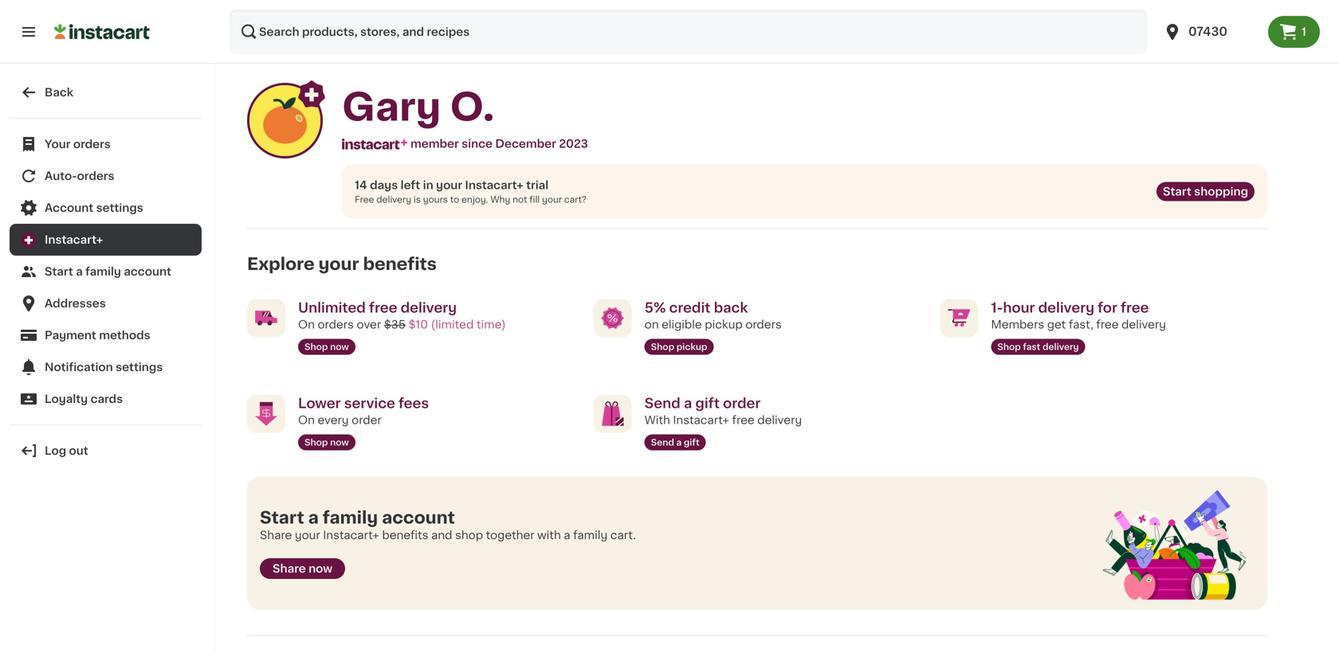 Task type: locate. For each thing, give the bounding box(es) containing it.
send inside send a gift order with instacart+ free delivery
[[645, 397, 681, 410]]

orders up the auto-orders
[[73, 139, 111, 150]]

account for start a family account
[[124, 266, 171, 277]]

send down with
[[651, 438, 674, 447]]

1 horizontal spatial family
[[323, 510, 378, 527]]

shop now down the on orders over $35
[[305, 343, 349, 352]]

a up the share now
[[308, 510, 319, 527]]

over
[[357, 319, 381, 330]]

07430 button
[[1154, 10, 1268, 54], [1163, 10, 1259, 54]]

fast
[[1023, 343, 1041, 352]]

shop down every
[[305, 438, 328, 447]]

eligible
[[662, 319, 702, 330]]

5% credit back on eligible pickup orders
[[645, 301, 782, 330]]

instacart+
[[465, 180, 524, 191], [45, 234, 103, 246], [673, 415, 729, 426], [323, 530, 379, 541]]

benefits left and
[[382, 530, 429, 541]]

2 vertical spatial family
[[573, 530, 608, 541]]

members
[[991, 319, 1045, 330]]

instacart+ up send a gift
[[673, 415, 729, 426]]

family left the cart.
[[573, 530, 608, 541]]

since
[[462, 138, 493, 149]]

instacart logo image
[[54, 22, 150, 41]]

send a gift
[[651, 438, 700, 447]]

credit
[[669, 301, 711, 315]]

1 shop now from the top
[[305, 343, 349, 352]]

account for start a family account share your instacart+ benefits and shop together with a family cart.
[[382, 510, 455, 527]]

account
[[45, 203, 93, 214]]

lower
[[298, 397, 341, 410]]

send a gift link
[[645, 435, 706, 451]]

start up the share now
[[260, 510, 304, 527]]

every
[[318, 415, 349, 426]]

1 vertical spatial send
[[651, 438, 674, 447]]

order
[[723, 397, 761, 410], [352, 415, 382, 426]]

settings down methods at bottom left
[[116, 362, 163, 373]]

payment methods link
[[10, 320, 202, 352]]

account settings
[[45, 203, 143, 214]]

shop for lower service fees
[[305, 438, 328, 447]]

shop now for unlimited free delivery
[[305, 343, 349, 352]]

shop fast delivery link
[[991, 339, 1086, 355]]

start inside start a family account share your instacart+ benefits and shop together with a family cart.
[[260, 510, 304, 527]]

0 horizontal spatial family
[[85, 266, 121, 277]]

notification
[[45, 362, 113, 373]]

1-
[[991, 301, 1003, 315]]

shop
[[305, 343, 328, 352], [651, 343, 675, 352], [998, 343, 1021, 352], [305, 438, 328, 447]]

1 vertical spatial family
[[323, 510, 378, 527]]

orders down back at the right
[[746, 319, 782, 330]]

on down lower
[[298, 415, 315, 426]]

start
[[1163, 186, 1192, 197], [45, 266, 73, 277], [260, 510, 304, 527]]

Search field
[[230, 10, 1147, 54]]

instacart+ up the why
[[465, 180, 524, 191]]

0 vertical spatial shop now
[[305, 343, 349, 352]]

family
[[85, 266, 121, 277], [323, 510, 378, 527], [573, 530, 608, 541]]

1 vertical spatial gift
[[684, 438, 700, 447]]

shop now link
[[298, 339, 355, 355], [298, 435, 355, 451]]

1 on from the top
[[298, 319, 315, 330]]

0 horizontal spatial order
[[352, 415, 382, 426]]

start a family account link
[[10, 256, 202, 288]]

1 vertical spatial benefits
[[382, 530, 429, 541]]

delivery inside "14 days left in your instacart+ trial free delivery is yours to enjoy. why not fill your cart?"
[[376, 195, 411, 204]]

gift down send a gift order with instacart+ free delivery on the bottom of page
[[684, 438, 700, 447]]

2 on from the top
[[298, 415, 315, 426]]

1 vertical spatial start
[[45, 266, 73, 277]]

0 vertical spatial shop now link
[[298, 339, 355, 355]]

1 shop now link from the top
[[298, 339, 355, 355]]

a up send a gift
[[684, 397, 692, 410]]

instacart+ link
[[10, 224, 202, 256]]

0 vertical spatial on
[[298, 319, 315, 330]]

start a family account
[[45, 266, 171, 277]]

a for send a gift order with instacart+ free delivery
[[684, 397, 692, 410]]

on down unlimited
[[298, 319, 315, 330]]

send
[[645, 397, 681, 410], [651, 438, 674, 447]]

a
[[76, 266, 83, 277], [684, 397, 692, 410], [677, 438, 682, 447], [308, 510, 319, 527], [564, 530, 571, 541]]

1 vertical spatial settings
[[116, 362, 163, 373]]

send up with
[[645, 397, 681, 410]]

gary o.
[[342, 88, 495, 126]]

a inside send a gift order with instacart+ free delivery
[[684, 397, 692, 410]]

0 vertical spatial order
[[723, 397, 761, 410]]

1 horizontal spatial order
[[723, 397, 761, 410]]

1 vertical spatial shop now link
[[298, 435, 355, 451]]

start up addresses
[[45, 266, 73, 277]]

service
[[344, 397, 395, 410]]

family up addresses link
[[85, 266, 121, 277]]

shop now link for lower service fees
[[298, 435, 355, 451]]

orders inside 5% credit back on eligible pickup orders
[[746, 319, 782, 330]]

0 vertical spatial account
[[124, 266, 171, 277]]

settings for account settings
[[96, 203, 143, 214]]

1 vertical spatial order
[[352, 415, 382, 426]]

account
[[124, 266, 171, 277], [382, 510, 455, 527]]

1 vertical spatial shop now
[[305, 438, 349, 447]]

shop down on
[[651, 343, 675, 352]]

0 vertical spatial send
[[645, 397, 681, 410]]

addresses link
[[10, 288, 202, 320]]

december
[[495, 138, 556, 149]]

gift for send a gift order with instacart+ free delivery
[[696, 397, 720, 410]]

account inside start a family account share your instacart+ benefits and shop together with a family cart.
[[382, 510, 455, 527]]

shop now link down every
[[298, 435, 355, 451]]

now
[[330, 343, 349, 352], [330, 438, 349, 447], [309, 564, 333, 575]]

instacart+ up the share now
[[323, 530, 379, 541]]

with
[[645, 415, 670, 426]]

shop now link down the on orders over $35
[[298, 339, 355, 355]]

pickup down eligible
[[677, 343, 708, 352]]

loyalty cards link
[[10, 383, 202, 415]]

0 vertical spatial now
[[330, 343, 349, 352]]

gift
[[696, 397, 720, 410], [684, 438, 700, 447]]

why
[[491, 195, 511, 204]]

fees
[[399, 397, 429, 410]]

0 vertical spatial gift
[[696, 397, 720, 410]]

a for start a family account
[[76, 266, 83, 277]]

0 horizontal spatial start
[[45, 266, 73, 277]]

unlimited
[[298, 301, 366, 315]]

0 horizontal spatial account
[[124, 266, 171, 277]]

settings
[[96, 203, 143, 214], [116, 362, 163, 373]]

benefits up unlimited free delivery
[[363, 256, 437, 273]]

addresses
[[45, 298, 106, 309]]

now for unlimited free delivery
[[330, 343, 349, 352]]

0 vertical spatial family
[[85, 266, 121, 277]]

settings for notification settings
[[116, 362, 163, 373]]

1 vertical spatial on
[[298, 415, 315, 426]]

0 vertical spatial settings
[[96, 203, 143, 214]]

gift inside send a gift order with instacart+ free delivery
[[696, 397, 720, 410]]

1 horizontal spatial account
[[382, 510, 455, 527]]

family for start a family account
[[85, 266, 121, 277]]

your up the share now
[[295, 530, 320, 541]]

log out
[[45, 446, 88, 457]]

auto-orders link
[[10, 160, 202, 192]]

0 vertical spatial share
[[260, 530, 292, 541]]

gift up send a gift
[[696, 397, 720, 410]]

1 horizontal spatial start
[[260, 510, 304, 527]]

orders down unlimited
[[318, 319, 354, 330]]

2 horizontal spatial start
[[1163, 186, 1192, 197]]

2 shop now link from the top
[[298, 435, 355, 451]]

a inside send a gift link
[[677, 438, 682, 447]]

shop now down every
[[305, 438, 349, 447]]

with
[[537, 530, 561, 541]]

unlimited free delivery
[[298, 301, 457, 315]]

family up the share now
[[323, 510, 378, 527]]

share
[[260, 530, 292, 541], [273, 564, 306, 575]]

orders
[[73, 139, 111, 150], [77, 171, 114, 182], [318, 319, 354, 330], [746, 319, 782, 330]]

2 07430 button from the left
[[1163, 10, 1259, 54]]

a down send a gift order with instacart+ free delivery on the bottom of page
[[677, 438, 682, 447]]

2 shop now from the top
[[305, 438, 349, 447]]

free
[[369, 301, 397, 315], [1121, 301, 1149, 315], [1097, 319, 1119, 330], [732, 415, 755, 426]]

2 vertical spatial now
[[309, 564, 333, 575]]

share now button
[[260, 559, 345, 580]]

benefits
[[363, 256, 437, 273], [382, 530, 429, 541]]

send a gift order with instacart+ free delivery
[[645, 397, 802, 426]]

a up addresses
[[76, 266, 83, 277]]

account down instacart+ link
[[124, 266, 171, 277]]

your orders
[[45, 139, 111, 150]]

now for lower service fees
[[330, 438, 349, 447]]

delivery inside send a gift order with instacart+ free delivery
[[758, 415, 802, 426]]

(limited
[[431, 319, 474, 330]]

settings down the auto-orders "link"
[[96, 203, 143, 214]]

pickup down back at the right
[[705, 319, 743, 330]]

account up and
[[382, 510, 455, 527]]

0 vertical spatial start
[[1163, 186, 1192, 197]]

start left "shopping"
[[1163, 186, 1192, 197]]

14
[[355, 180, 367, 191]]

orders inside "link"
[[77, 171, 114, 182]]

shop down unlimited
[[305, 343, 328, 352]]

1 vertical spatial share
[[273, 564, 306, 575]]

14 days left in your instacart+ trial free delivery is yours to enjoy. why not fill your cart?
[[355, 180, 587, 204]]

start for start a family account share your instacart+ benefits and shop together with a family cart.
[[260, 510, 304, 527]]

on
[[298, 319, 315, 330], [298, 415, 315, 426]]

share inside start a family account share your instacart+ benefits and shop together with a family cart.
[[260, 530, 292, 541]]

a inside start a family account link
[[76, 266, 83, 277]]

orders up account settings
[[77, 171, 114, 182]]

1 vertical spatial now
[[330, 438, 349, 447]]

2 vertical spatial start
[[260, 510, 304, 527]]

cart.
[[611, 530, 636, 541]]

start for start shopping
[[1163, 186, 1192, 197]]

methods
[[99, 330, 150, 341]]

share inside button
[[273, 564, 306, 575]]

a right with
[[564, 530, 571, 541]]

back link
[[10, 77, 202, 108]]

back
[[714, 301, 748, 315]]

shop now for lower service fees
[[305, 438, 349, 447]]

free
[[355, 195, 374, 204]]

account inside start a family account link
[[124, 266, 171, 277]]

None search field
[[230, 10, 1147, 54]]

shop now link for unlimited free delivery
[[298, 339, 355, 355]]

o.
[[450, 88, 495, 126]]

1 vertical spatial account
[[382, 510, 455, 527]]

1 07430 button from the left
[[1154, 10, 1268, 54]]

shop left fast
[[998, 343, 1021, 352]]

delivery
[[376, 195, 411, 204], [401, 301, 457, 315], [1039, 301, 1095, 315], [1122, 319, 1166, 330], [1043, 343, 1079, 352], [758, 415, 802, 426]]

0 vertical spatial pickup
[[705, 319, 743, 330]]



Task type: describe. For each thing, give the bounding box(es) containing it.
your
[[45, 139, 71, 150]]

time)
[[477, 319, 506, 330]]

1-hour delivery for free members get fast, free delivery
[[991, 301, 1166, 330]]

explore
[[247, 256, 315, 273]]

free inside send a gift order with instacart+ free delivery
[[732, 415, 755, 426]]

family for start a family account share your instacart+ benefits and shop together with a family cart.
[[323, 510, 378, 527]]

shop pickup link
[[645, 339, 714, 355]]

auto-
[[45, 171, 77, 182]]

loyalty cards
[[45, 394, 123, 405]]

enjoy.
[[462, 195, 488, 204]]

2023
[[559, 138, 588, 149]]

instacart+ inside send a gift order with instacart+ free delivery
[[673, 415, 729, 426]]

to
[[450, 195, 459, 204]]

shopping
[[1194, 186, 1249, 197]]

pickup inside 5% credit back on eligible pickup orders
[[705, 319, 743, 330]]

log out link
[[10, 435, 202, 467]]

fast,
[[1069, 319, 1094, 330]]

07430
[[1189, 26, 1228, 37]]

1 button
[[1268, 16, 1320, 48]]

cards
[[91, 394, 123, 405]]

back
[[45, 87, 73, 98]]

shop
[[455, 530, 483, 541]]

start for start a family account
[[45, 266, 73, 277]]

your orders link
[[10, 128, 202, 160]]

left
[[401, 180, 420, 191]]

2 horizontal spatial family
[[573, 530, 608, 541]]

on inside lower service fees on every order
[[298, 415, 315, 426]]

a for start a family account share your instacart+ benefits and shop together with a family cart.
[[308, 510, 319, 527]]

your inside start a family account share your instacart+ benefits and shop together with a family cart.
[[295, 530, 320, 541]]

and
[[431, 530, 452, 541]]

orders for on
[[318, 319, 354, 330]]

on
[[645, 319, 659, 330]]

loyalty
[[45, 394, 88, 405]]

$10 (limited time)
[[409, 319, 506, 330]]

together
[[486, 530, 535, 541]]

notification settings
[[45, 362, 163, 373]]

yours
[[423, 195, 448, 204]]

instacart plus image
[[342, 138, 407, 149]]

log
[[45, 446, 66, 457]]

instacart+ inside start a family account share your instacart+ benefits and shop together with a family cart.
[[323, 530, 379, 541]]

shop pickup
[[651, 343, 708, 352]]

member since december 2023
[[411, 138, 588, 149]]

1 vertical spatial pickup
[[677, 343, 708, 352]]

fill
[[530, 195, 540, 204]]

cart?
[[564, 195, 587, 204]]

on orders over $35
[[298, 319, 406, 330]]

your up to
[[436, 180, 462, 191]]

orders for your
[[73, 139, 111, 150]]

orders for auto-
[[77, 171, 114, 182]]

days
[[370, 180, 398, 191]]

shop for 5% credit back
[[651, 343, 675, 352]]

shop fast delivery
[[998, 343, 1079, 352]]

explore your benefits
[[247, 256, 437, 273]]

gift for send a gift
[[684, 438, 700, 447]]

auto-orders
[[45, 171, 114, 182]]

0 vertical spatial benefits
[[363, 256, 437, 273]]

1
[[1302, 26, 1307, 37]]

payment
[[45, 330, 96, 341]]

notification settings link
[[10, 352, 202, 383]]

send for send a gift
[[651, 438, 674, 447]]

your right fill
[[542, 195, 562, 204]]

send for send a gift order with instacart+ free delivery
[[645, 397, 681, 410]]

order inside lower service fees on every order
[[352, 415, 382, 426]]

out
[[69, 446, 88, 457]]

in
[[423, 180, 433, 191]]

share now
[[273, 564, 333, 575]]

account settings link
[[10, 192, 202, 224]]

benefits inside start a family account share your instacart+ benefits and shop together with a family cart.
[[382, 530, 429, 541]]

get
[[1048, 319, 1066, 330]]

trial
[[526, 180, 549, 191]]

shop for 1-hour delivery for free
[[998, 343, 1021, 352]]

5%
[[645, 301, 666, 315]]

$35
[[384, 319, 406, 330]]

now inside button
[[309, 564, 333, 575]]

instacart+ down account
[[45, 234, 103, 246]]

your up unlimited
[[319, 256, 359, 273]]

a for send a gift
[[677, 438, 682, 447]]

$10
[[409, 319, 428, 330]]

start shopping link
[[1157, 182, 1255, 201]]

not
[[513, 195, 527, 204]]

shop for unlimited free delivery
[[305, 343, 328, 352]]

lower service fees on every order
[[298, 397, 429, 426]]

instacart+ inside "14 days left in your instacart+ trial free delivery is yours to enjoy. why not fill your cart?"
[[465, 180, 524, 191]]

start shopping
[[1163, 186, 1249, 197]]

payment methods
[[45, 330, 150, 341]]

is
[[414, 195, 421, 204]]

for
[[1098, 301, 1118, 315]]

start a family account share your instacart+ benefits and shop together with a family cart.
[[260, 510, 636, 541]]

gary
[[342, 88, 441, 126]]

order inside send a gift order with instacart+ free delivery
[[723, 397, 761, 410]]



Task type: vqa. For each thing, say whether or not it's contained in the screenshot.


